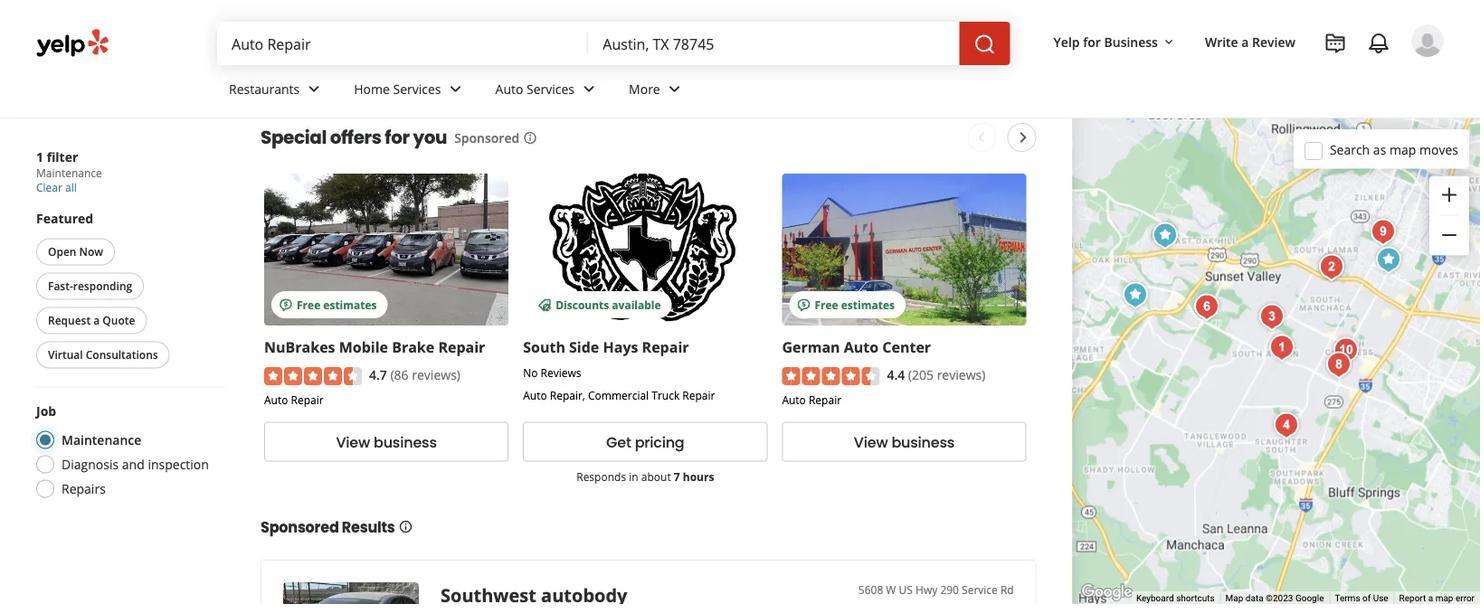 Task type: locate. For each thing, give the bounding box(es) containing it.
user actions element
[[1039, 23, 1469, 134]]

commercial
[[588, 388, 649, 403]]

16 info v2 image right results
[[399, 520, 413, 534]]

1 horizontal spatial services
[[527, 80, 575, 97]]

notifications image
[[1368, 33, 1390, 54]]

1 view from the left
[[336, 432, 370, 452]]

maintenance down filter
[[36, 166, 102, 181]]

brake
[[392, 337, 435, 357]]

repair down 4.4 star rating image
[[809, 393, 842, 408]]

1 business from the left
[[374, 432, 437, 452]]

2 business from the left
[[892, 432, 955, 452]]

zoom out image
[[1439, 224, 1460, 246]]

1 view business from the left
[[336, 432, 437, 452]]

a right the report at the right
[[1428, 593, 1433, 604]]

nubrakes mobile brake repair link
[[264, 337, 485, 357]]

zoom in image
[[1439, 184, 1460, 206]]

about
[[641, 469, 671, 484]]

0 vertical spatial for
[[1083, 33, 1101, 50]]

as
[[1373, 141, 1386, 158]]

pricing
[[635, 432, 684, 452]]

frank's complete mobile auto care image
[[1415, 126, 1451, 162]]

repair right hays
[[642, 337, 689, 357]]

auto repair
[[264, 393, 324, 408], [782, 393, 842, 408]]

1 filter maintenance clear all
[[36, 148, 102, 195]]

nubrakes mobile brake repair
[[264, 337, 485, 357]]

of
[[1363, 593, 1371, 604]]

2 view from the left
[[854, 432, 888, 452]]

get left started
[[306, 55, 331, 76]]

southwest autobody image
[[1147, 218, 1183, 254]]

responds in about 7 hours
[[577, 469, 714, 484]]

1 horizontal spatial 16 info v2 image
[[523, 131, 538, 145]]

services for home services
[[393, 80, 441, 97]]

0 horizontal spatial view business
[[336, 432, 437, 452]]

2 estimates from the left
[[841, 297, 895, 312]]

view business link down the 4.4
[[782, 422, 1027, 462]]

discounts
[[556, 297, 609, 312]]

free estimates link
[[264, 174, 509, 326], [782, 174, 1027, 326]]

1 horizontal spatial for
[[1083, 33, 1101, 50]]

1 auto repair from the left
[[264, 393, 324, 408]]

1 horizontal spatial view business link
[[782, 422, 1027, 462]]

us
[[899, 583, 913, 598]]

yelp for business button
[[1046, 25, 1183, 58]]

1 horizontal spatial auto repair
[[782, 393, 842, 408]]

a right write
[[1242, 33, 1249, 50]]

get
[[306, 55, 331, 76], [606, 432, 631, 452]]

for
[[1083, 33, 1101, 50], [385, 125, 410, 150]]

2 vertical spatial a
[[1428, 593, 1433, 604]]

for left you
[[385, 125, 410, 150]]

estimates for mobile
[[323, 297, 377, 312]]

1 horizontal spatial view business
[[854, 432, 955, 452]]

24 chevron down v2 image right auto services
[[578, 78, 600, 100]]

featured group
[[33, 209, 224, 372]]

more
[[629, 80, 660, 97]]

auto repair down the 4.7 star rating image
[[264, 393, 324, 408]]

auto tek image
[[1314, 249, 1350, 285]]

view
[[336, 432, 370, 452], [854, 432, 888, 452]]

maintenance inside option group
[[62, 432, 141, 449]]

1 horizontal spatial estimates
[[841, 297, 895, 312]]

1 free estimates link from the left
[[264, 174, 509, 326]]

1 horizontal spatial free estimates
[[815, 297, 895, 312]]

0 vertical spatial sponsored
[[454, 129, 520, 146]]

view down the 4.4
[[854, 432, 888, 452]]

hours
[[683, 469, 714, 484]]

24 chevron down v2 image down get started
[[303, 78, 325, 100]]

1 horizontal spatial none field
[[603, 33, 945, 53]]

get pricing button
[[523, 422, 768, 462]]

0 horizontal spatial services
[[393, 80, 441, 97]]

austin's automotive specialists image
[[1264, 330, 1300, 366]]

business down (86
[[374, 432, 437, 452]]

virtual
[[48, 347, 83, 362]]

get started
[[306, 55, 386, 76]]

24 chevron down v2 image for restaurants
[[303, 78, 325, 100]]

1 horizontal spatial a
[[1242, 33, 1249, 50]]

and
[[122, 456, 145, 473]]

repair,
[[550, 388, 585, 403]]

1 vertical spatial get
[[606, 432, 631, 452]]

estimates
[[323, 297, 377, 312], [841, 297, 895, 312]]

1
[[36, 148, 43, 165]]

1 horizontal spatial reviews)
[[937, 366, 986, 383]]

view business for center
[[854, 432, 955, 452]]

next image
[[1012, 127, 1034, 148]]

1 horizontal spatial free estimates link
[[782, 174, 1027, 326]]

0 horizontal spatial free
[[297, 297, 320, 312]]

0 vertical spatial get
[[306, 55, 331, 76]]

map right as
[[1390, 141, 1416, 158]]

0 horizontal spatial a
[[93, 313, 100, 328]]

24 chevron down v2 image
[[303, 78, 325, 100], [445, 78, 466, 100], [578, 78, 600, 100]]

1 horizontal spatial map
[[1436, 593, 1454, 604]]

discounts available
[[556, 297, 661, 312]]

a
[[1242, 33, 1249, 50], [93, 313, 100, 328], [1428, 593, 1433, 604]]

estimates up mobile
[[323, 297, 377, 312]]

1 horizontal spatial view
[[854, 432, 888, 452]]

0 horizontal spatial view
[[336, 432, 370, 452]]

2 horizontal spatial a
[[1428, 593, 1433, 604]]

special
[[261, 125, 327, 150]]

a inside write a review link
[[1242, 33, 1249, 50]]

0 horizontal spatial get
[[306, 55, 331, 76]]

1 vertical spatial for
[[385, 125, 410, 150]]

free estimates link for brake
[[264, 174, 509, 326]]

0 horizontal spatial business
[[374, 432, 437, 452]]

view for mobile
[[336, 432, 370, 452]]

4.7 (86 reviews)
[[369, 366, 460, 383]]

business
[[1104, 33, 1158, 50]]

1 view business link from the left
[[264, 422, 509, 462]]

0 horizontal spatial 24 chevron down v2 image
[[303, 78, 325, 100]]

auto
[[495, 80, 523, 97], [844, 337, 879, 357], [523, 388, 547, 403], [264, 393, 288, 408], [782, 393, 806, 408]]

0 vertical spatial a
[[1242, 33, 1249, 50]]

reviews) right the (205
[[937, 366, 986, 383]]

lopez auto repair image
[[1268, 408, 1305, 444]]

2 horizontal spatial 24 chevron down v2 image
[[578, 78, 600, 100]]

services
[[393, 80, 441, 97], [527, 80, 575, 97]]

(205
[[908, 366, 934, 383]]

report
[[1399, 593, 1426, 604]]

estimates up german auto center link at the bottom right
[[841, 297, 895, 312]]

2 24 chevron down v2 image from the left
[[445, 78, 466, 100]]

3 24 chevron down v2 image from the left
[[578, 78, 600, 100]]

group
[[1430, 176, 1469, 256]]

None field
[[232, 33, 574, 53], [603, 33, 945, 53]]

data
[[1246, 593, 1264, 604]]

0 vertical spatial map
[[1390, 141, 1416, 158]]

©2023
[[1266, 593, 1293, 604]]

1 reviews) from the left
[[412, 366, 460, 383]]

map for moves
[[1390, 141, 1416, 158]]

1 horizontal spatial free
[[815, 297, 838, 312]]

view business link for center
[[782, 422, 1027, 462]]

in
[[629, 469, 638, 484]]

2 auto repair from the left
[[782, 393, 842, 408]]

24 chevron down v2 image inside auto services link
[[578, 78, 600, 100]]

discounts available link
[[523, 174, 768, 326]]

24 chevron down v2 image inside restaurants link
[[303, 78, 325, 100]]

24 chevron down v2 image for auto services
[[578, 78, 600, 100]]

1 24 chevron down v2 image from the left
[[303, 78, 325, 100]]

1 free estimates from the left
[[297, 297, 377, 312]]

free estimates up mobile
[[297, 297, 377, 312]]

view business down the 4.4
[[854, 432, 955, 452]]

1 none field from the left
[[232, 33, 574, 53]]

clear
[[36, 180, 62, 195]]

reviews)
[[412, 366, 460, 383], [937, 366, 986, 383]]

diagnosis and inspection
[[62, 456, 209, 473]]

view business link down 4.7
[[264, 422, 509, 462]]

0 horizontal spatial map
[[1390, 141, 1416, 158]]

sponsored left results
[[261, 517, 339, 537]]

2 free estimates from the left
[[815, 297, 895, 312]]

a for report
[[1428, 593, 1433, 604]]

1 services from the left
[[393, 80, 441, 97]]

16 discount available v2 image
[[538, 298, 552, 312]]

none field up business categories element
[[603, 33, 945, 53]]

a for request
[[93, 313, 100, 328]]

free right 16 free estimates v2 image
[[297, 297, 320, 312]]

search
[[1330, 141, 1370, 158]]

map left error
[[1436, 593, 1454, 604]]

2 none field from the left
[[603, 33, 945, 53]]

option group
[[31, 402, 224, 504]]

0 horizontal spatial for
[[385, 125, 410, 150]]

a left 'quote'
[[93, 313, 100, 328]]

home services
[[354, 80, 441, 97]]

view business down 4.7
[[336, 432, 437, 452]]

1 horizontal spatial business
[[892, 432, 955, 452]]

None search field
[[217, 22, 1014, 65]]

free estimates
[[297, 297, 377, 312], [815, 297, 895, 312]]

0 horizontal spatial free estimates link
[[264, 174, 509, 326]]

4.7
[[369, 366, 387, 383]]

a for write
[[1242, 33, 1249, 50]]

16 info v2 image
[[523, 131, 538, 145], [399, 520, 413, 534]]

16 info v2 image down auto services
[[523, 131, 538, 145]]

none field up home services
[[232, 33, 574, 53]]

0 horizontal spatial auto repair
[[264, 393, 324, 408]]

1 estimates from the left
[[323, 297, 377, 312]]

view business
[[336, 432, 437, 452], [854, 432, 955, 452]]

auto repair for nubrakes
[[264, 393, 324, 408]]

reviews) down 'brake'
[[412, 366, 460, 383]]

0 horizontal spatial reviews)
[[412, 366, 460, 383]]

1 vertical spatial map
[[1436, 593, 1454, 604]]

0 horizontal spatial free estimates
[[297, 297, 377, 312]]

0 horizontal spatial 16 info v2 image
[[399, 520, 413, 534]]

1 horizontal spatial sponsored
[[454, 129, 520, 146]]

0 horizontal spatial none field
[[232, 33, 574, 53]]

24 chevron down v2 image up you
[[445, 78, 466, 100]]

1 vertical spatial a
[[93, 313, 100, 328]]

repair down the 4.7 star rating image
[[291, 393, 324, 408]]

1 vertical spatial sponsored
[[261, 517, 339, 537]]

2 free from the left
[[815, 297, 838, 312]]

view down 4.7
[[336, 432, 370, 452]]

business categories element
[[214, 65, 1444, 118]]

keyboard shortcuts
[[1136, 593, 1215, 604]]

2 view business link from the left
[[782, 422, 1027, 462]]

0 horizontal spatial sponsored
[[261, 517, 339, 537]]

sponsored
[[454, 129, 520, 146], [261, 517, 339, 537]]

write a review link
[[1198, 25, 1303, 58]]

2 reviews) from the left
[[937, 366, 986, 383]]

0 horizontal spatial view business link
[[264, 422, 509, 462]]

free estimates for auto
[[815, 297, 895, 312]]

maintenance
[[36, 166, 102, 181], [62, 432, 141, 449]]

restaurants
[[229, 80, 300, 97]]

1 free from the left
[[297, 297, 320, 312]]

nubrakes
[[264, 337, 335, 357]]

view business link for brake
[[264, 422, 509, 462]]

map
[[1226, 593, 1244, 604]]

truck
[[652, 388, 680, 403]]

sponsored for sponsored results
[[261, 517, 339, 537]]

auto services link
[[481, 65, 614, 118]]

you
[[413, 125, 447, 150]]

home services link
[[340, 65, 481, 118]]

1 vertical spatial 16 info v2 image
[[399, 520, 413, 534]]

fast-responding
[[48, 279, 132, 294]]

side
[[569, 337, 599, 357]]

for inside button
[[1083, 33, 1101, 50]]

0 horizontal spatial estimates
[[323, 297, 377, 312]]

mobile
[[339, 337, 388, 357]]

maintenance up diagnosis
[[62, 432, 141, 449]]

2 view business from the left
[[854, 432, 955, 452]]

1 horizontal spatial get
[[606, 432, 631, 452]]

1 horizontal spatial 24 chevron down v2 image
[[445, 78, 466, 100]]

1 vertical spatial maintenance
[[62, 432, 141, 449]]

24 chevron down v2 image for home services
[[445, 78, 466, 100]]

yelp for business
[[1054, 33, 1158, 50]]

get up in
[[606, 432, 631, 452]]

for right yelp in the right top of the page
[[1083, 33, 1101, 50]]

2 services from the left
[[527, 80, 575, 97]]

kwik kar southwest image
[[1189, 289, 1225, 325]]

keyboard
[[1136, 593, 1174, 604]]

diagnosis
[[62, 456, 119, 473]]

24 chevron down v2 image inside home services link
[[445, 78, 466, 100]]

request
[[48, 313, 91, 328]]

sponsored right you
[[454, 129, 520, 146]]

5608
[[858, 583, 883, 598]]

auto repair down 4.4 star rating image
[[782, 393, 842, 408]]

free estimates up german auto center
[[815, 297, 895, 312]]

2 free estimates link from the left
[[782, 174, 1027, 326]]

a inside the request a quote button
[[93, 313, 100, 328]]

free right 16 free estimates v2 icon
[[815, 297, 838, 312]]

report a map error
[[1399, 593, 1475, 604]]

business
[[374, 432, 437, 452], [892, 432, 955, 452]]

business down the (205
[[892, 432, 955, 452]]

previous image
[[971, 127, 993, 148]]



Task type: vqa. For each thing, say whether or not it's contained in the screenshot.
Get to the bottom
yes



Task type: describe. For each thing, give the bounding box(es) containing it.
24 chevron down v2 image
[[664, 78, 686, 100]]

keyboard shortcuts button
[[1136, 592, 1215, 604]]

auto services
[[495, 80, 575, 97]]

responding
[[73, 279, 132, 294]]

now
[[79, 244, 103, 259]]

ruby a. image
[[1411, 24, 1444, 57]]

restaurants link
[[214, 65, 340, 118]]

hwy
[[916, 583, 938, 598]]

search image
[[974, 34, 996, 55]]

business for brake
[[374, 432, 437, 452]]

virtual consultations button
[[36, 342, 170, 369]]

reviews) for center
[[937, 366, 986, 383]]

free price estimates from local auto repair pros image
[[872, 0, 963, 52]]

available
[[612, 297, 661, 312]]

lugnuts automotive image
[[1254, 299, 1290, 335]]

search as map moves
[[1330, 141, 1459, 158]]

google image
[[1077, 581, 1137, 604]]

dave's ultimate automotive image
[[1365, 214, 1401, 250]]

16 chevron down v2 image
[[1162, 35, 1176, 49]]

free for german
[[815, 297, 838, 312]]

get for get pricing
[[606, 432, 631, 452]]

none field near
[[603, 33, 945, 53]]

16 free estimates v2 image
[[279, 298, 293, 312]]

shortcuts
[[1176, 593, 1215, 604]]

more link
[[614, 65, 700, 118]]

5608 w us hwy 290 service rd
[[858, 583, 1014, 598]]

open now
[[48, 244, 103, 259]]

(86
[[390, 366, 409, 383]]

4.4 star rating image
[[782, 367, 880, 385]]

write
[[1205, 33, 1238, 50]]

open now button
[[36, 238, 115, 266]]

clear all link
[[36, 180, 77, 195]]

german auto center
[[782, 337, 931, 357]]

4.7 star rating image
[[264, 367, 362, 385]]

report a map error link
[[1399, 593, 1475, 604]]

capital city collision image
[[1371, 242, 1407, 278]]

free estimates for mobile
[[297, 297, 377, 312]]

quote
[[103, 313, 135, 328]]

w
[[886, 583, 896, 598]]

services for auto services
[[527, 80, 575, 97]]

request a quote
[[48, 313, 135, 328]]

no
[[523, 366, 538, 380]]

0 vertical spatial maintenance
[[36, 166, 102, 181]]

free estimates link for center
[[782, 174, 1027, 326]]

option group containing job
[[31, 402, 224, 504]]

Near text field
[[603, 33, 945, 53]]

290
[[940, 583, 959, 598]]

error
[[1456, 593, 1475, 604]]

south
[[523, 337, 565, 357]]

auto repair for german
[[782, 393, 842, 408]]

auto tek image
[[1314, 249, 1350, 285]]

review
[[1252, 33, 1296, 50]]

4.4
[[887, 366, 905, 383]]

4.4 (205 reviews)
[[887, 366, 986, 383]]

none field find
[[232, 33, 574, 53]]

sponsored for sponsored
[[454, 129, 520, 146]]

get started button
[[291, 45, 400, 85]]

view business for brake
[[336, 432, 437, 452]]

all
[[65, 180, 77, 195]]

repair right 'truck'
[[682, 388, 715, 403]]

get pricing
[[606, 432, 684, 452]]

reviews) for brake
[[412, 366, 460, 383]]

german auto center link
[[782, 337, 931, 357]]

eurofed automotive - austin image
[[1321, 347, 1357, 383]]

request a quote button
[[36, 307, 147, 334]]

south side hays repair link
[[523, 337, 689, 357]]

auto inside auto services link
[[495, 80, 523, 97]]

projects image
[[1325, 33, 1346, 54]]

map region
[[992, 67, 1480, 604]]

repairs
[[62, 480, 106, 498]]

use
[[1373, 593, 1389, 604]]

job
[[36, 403, 56, 420]]

home
[[354, 80, 390, 97]]

Find text field
[[232, 33, 574, 53]]

google
[[1296, 593, 1324, 604]]

special offers for you
[[261, 125, 447, 150]]

responds
[[577, 469, 626, 484]]

consultations
[[86, 347, 158, 362]]

fast-responding button
[[36, 273, 144, 300]]

view for auto
[[854, 432, 888, 452]]

get for get started
[[306, 55, 331, 76]]

estimates for auto
[[841, 297, 895, 312]]

map for error
[[1436, 593, 1454, 604]]

terms of use link
[[1335, 593, 1389, 604]]

fast-
[[48, 279, 73, 294]]

center
[[882, 337, 931, 357]]

sponsored results
[[261, 517, 395, 537]]

open
[[48, 244, 76, 259]]

repair right 'brake'
[[438, 337, 485, 357]]

virtual consultations
[[48, 347, 158, 362]]

featured
[[36, 210, 93, 227]]

map data ©2023 google
[[1226, 593, 1324, 604]]

business for center
[[892, 432, 955, 452]]

16 free estimates v2 image
[[797, 298, 811, 312]]

reviews
[[541, 366, 581, 380]]

yelp
[[1054, 33, 1080, 50]]

lifetime automotive image
[[1117, 277, 1153, 314]]

write a review
[[1205, 33, 1296, 50]]

0 vertical spatial 16 info v2 image
[[523, 131, 538, 145]]

offers
[[330, 125, 381, 150]]

rz auto repair image
[[1328, 333, 1364, 369]]

auto inside south side hays repair no reviews auto repair, commercial truck repair
[[523, 388, 547, 403]]

free for nubrakes
[[297, 297, 320, 312]]

inspection
[[148, 456, 209, 473]]

service
[[962, 583, 998, 598]]

terms of use
[[1335, 593, 1389, 604]]

south side hays repair no reviews auto repair, commercial truck repair
[[523, 337, 715, 403]]



